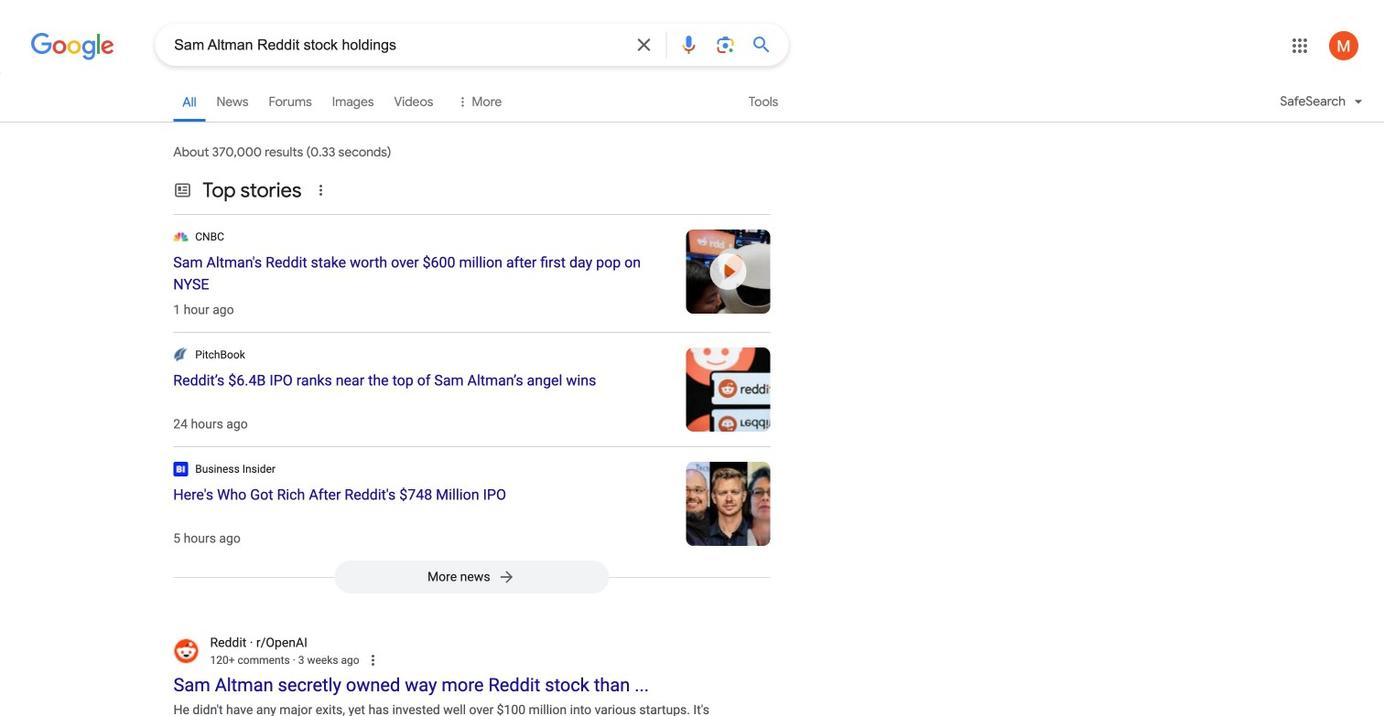Task type: describe. For each thing, give the bounding box(es) containing it.
1 heading from the top
[[173, 252, 671, 296]]

2 heading from the top
[[173, 370, 671, 392]]

3 heading from the top
[[173, 484, 671, 506]]

Search text field
[[174, 35, 622, 58]]



Task type: locate. For each thing, give the bounding box(es) containing it.
navigation
[[0, 81, 1384, 133]]

0 vertical spatial heading
[[173, 252, 671, 296]]

1 vertical spatial heading
[[173, 370, 671, 392]]

heading
[[173, 252, 671, 296], [173, 370, 671, 392], [173, 484, 671, 506]]

search by image image
[[714, 34, 736, 56]]

None text field
[[210, 653, 359, 669]]

None search field
[[0, 23, 788, 66]]

google image
[[30, 33, 115, 60]]

search by voice image
[[678, 34, 700, 56]]

2 vertical spatial heading
[[173, 484, 671, 506]]



Task type: vqa. For each thing, say whether or not it's contained in the screenshot.
topmost Bus icon
no



